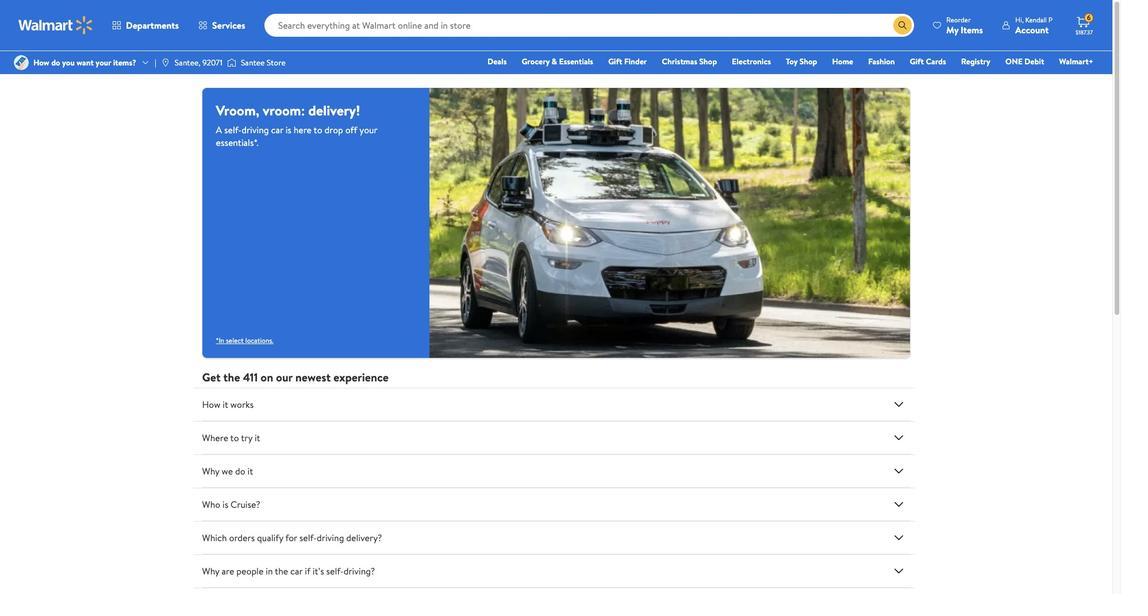 Task type: describe. For each thing, give the bounding box(es) containing it.
are
[[222, 565, 234, 578]]

home link
[[828, 55, 859, 68]]

how it works
[[202, 399, 254, 411]]

essentials*.
[[216, 136, 259, 149]]

debit
[[1025, 56, 1045, 67]]

who is cruise?
[[202, 499, 260, 511]]

0 horizontal spatial to
[[230, 432, 239, 445]]

experience
[[334, 370, 389, 385]]

off
[[346, 124, 358, 136]]

your inside 'vroom, vroom: delivery! a self-driving car is here to drop off your essentials*.'
[[360, 124, 378, 136]]

grocery & essentials
[[522, 56, 594, 67]]

we
[[222, 465, 233, 478]]

santee, 92071
[[175, 57, 223, 68]]

in
[[266, 565, 273, 578]]

santee
[[241, 57, 265, 68]]

where
[[202, 432, 228, 445]]

walmart image
[[18, 16, 93, 35]]

why for why are people in the car if it's self-driving?
[[202, 565, 220, 578]]

walmart+ link
[[1055, 55, 1099, 68]]

why we do it image
[[893, 465, 906, 478]]

select
[[226, 336, 244, 346]]

to inside 'vroom, vroom: delivery! a self-driving car is here to drop off your essentials*.'
[[314, 124, 323, 136]]

which orders qualify for self-driving delivery?
[[202, 532, 382, 545]]

gift cards link
[[905, 55, 952, 68]]

items
[[961, 23, 984, 36]]

christmas shop
[[662, 56, 717, 67]]

why we do it
[[202, 465, 253, 478]]

fashion
[[869, 56, 895, 67]]

$187.37
[[1076, 28, 1094, 36]]

2 vertical spatial self-
[[326, 565, 344, 578]]

finder
[[625, 56, 647, 67]]

cruise?
[[231, 499, 260, 511]]

walmart+
[[1060, 56, 1094, 67]]

people
[[237, 565, 264, 578]]

locations.
[[246, 336, 274, 346]]

gift finder link
[[603, 55, 653, 68]]

why are people in the car if it's self-driving? image
[[893, 565, 906, 579]]

where to try it image
[[893, 431, 906, 445]]

christmas shop link
[[657, 55, 723, 68]]

Search search field
[[264, 14, 915, 37]]

home
[[833, 56, 854, 67]]

411
[[243, 370, 258, 385]]

which orders qualify for self-driving delivery? image
[[893, 531, 906, 545]]

0 vertical spatial the
[[224, 370, 240, 385]]

where to try it
[[202, 432, 260, 445]]

want
[[77, 57, 94, 68]]

for
[[286, 532, 297, 545]]

how for how it works
[[202, 399, 221, 411]]

one debit
[[1006, 56, 1045, 67]]

kendall
[[1026, 15, 1048, 24]]

1 horizontal spatial car
[[291, 565, 303, 578]]

delivery?
[[346, 532, 382, 545]]

0 vertical spatial do
[[51, 57, 60, 68]]

grocery
[[522, 56, 550, 67]]

account
[[1016, 23, 1049, 36]]

you
[[62, 57, 75, 68]]

self- for orders
[[300, 532, 317, 545]]

p
[[1049, 15, 1053, 24]]

 image for how do you want your items?
[[14, 55, 29, 70]]

grocery & essentials link
[[517, 55, 599, 68]]

hi, kendall p account
[[1016, 15, 1053, 36]]

works
[[231, 399, 254, 411]]

vroom, vroom: delivery! a self-driving car is here to drop off your essentials*.
[[216, 101, 378, 149]]

toy shop link
[[781, 55, 823, 68]]

vroom,
[[216, 101, 260, 120]]

toy
[[786, 56, 798, 67]]

one
[[1006, 56, 1023, 67]]

0 vertical spatial it
[[223, 399, 228, 411]]

*in select locations. button
[[216, 336, 274, 346]]

car inside 'vroom, vroom: delivery! a self-driving car is here to drop off your essentials*.'
[[271, 124, 283, 136]]

shop for christmas shop
[[700, 56, 717, 67]]



Task type: vqa. For each thing, say whether or not it's contained in the screenshot.
rightmost do
yes



Task type: locate. For each thing, give the bounding box(es) containing it.
why left are at the bottom left of the page
[[202, 565, 220, 578]]

self- right for
[[300, 532, 317, 545]]

 image right 92071
[[227, 57, 236, 68]]

here
[[294, 124, 312, 136]]

1 vertical spatial car
[[291, 565, 303, 578]]

1 horizontal spatial the
[[275, 565, 288, 578]]

christmas
[[662, 56, 698, 67]]

why left we
[[202, 465, 220, 478]]

your
[[96, 57, 111, 68], [360, 124, 378, 136]]

1 vertical spatial to
[[230, 432, 239, 445]]

Walmart Site-Wide search field
[[264, 14, 915, 37]]

1 horizontal spatial  image
[[161, 58, 170, 67]]

it for do
[[248, 465, 253, 478]]

0 horizontal spatial the
[[224, 370, 240, 385]]

|
[[155, 57, 156, 68]]

0 horizontal spatial self-
[[224, 124, 242, 136]]

0 horizontal spatial it
[[223, 399, 228, 411]]

shop
[[700, 56, 717, 67], [800, 56, 818, 67]]

to right here
[[314, 124, 323, 136]]

2 shop from the left
[[800, 56, 818, 67]]

1 vertical spatial do
[[235, 465, 245, 478]]

1 horizontal spatial to
[[314, 124, 323, 136]]

2 why from the top
[[202, 565, 220, 578]]

 image
[[14, 55, 29, 70], [227, 57, 236, 68], [161, 58, 170, 67]]

it for try
[[255, 432, 260, 445]]

is left here
[[286, 124, 292, 136]]

driving down vroom,
[[242, 124, 269, 136]]

gift for gift finder
[[609, 56, 623, 67]]

driving
[[242, 124, 269, 136], [317, 532, 344, 545]]

shop right the toy
[[800, 56, 818, 67]]

your right want
[[96, 57, 111, 68]]

2 vertical spatial it
[[248, 465, 253, 478]]

departments
[[126, 19, 179, 32]]

1 shop from the left
[[700, 56, 717, 67]]

gift
[[609, 56, 623, 67], [910, 56, 925, 67]]

car down vroom:
[[271, 124, 283, 136]]

0 vertical spatial self-
[[224, 124, 242, 136]]

why for why we do it
[[202, 465, 220, 478]]

1 horizontal spatial is
[[286, 124, 292, 136]]

 image for santee, 92071
[[161, 58, 170, 67]]

0 vertical spatial your
[[96, 57, 111, 68]]

shop inside christmas shop link
[[700, 56, 717, 67]]

services button
[[189, 12, 255, 39]]

items?
[[113, 57, 136, 68]]

reorder
[[947, 15, 971, 24]]

it
[[223, 399, 228, 411], [255, 432, 260, 445], [248, 465, 253, 478]]

gift for gift cards
[[910, 56, 925, 67]]

gift left finder
[[609, 56, 623, 67]]

delivery!
[[308, 101, 360, 120]]

self- right a
[[224, 124, 242, 136]]

2 horizontal spatial it
[[255, 432, 260, 445]]

to left try
[[230, 432, 239, 445]]

0 horizontal spatial your
[[96, 57, 111, 68]]

1 horizontal spatial your
[[360, 124, 378, 136]]

why
[[202, 465, 220, 478], [202, 565, 220, 578]]

a
[[216, 124, 222, 136]]

it right we
[[248, 465, 253, 478]]

0 horizontal spatial gift
[[609, 56, 623, 67]]

electronics
[[732, 56, 771, 67]]

your right off
[[360, 124, 378, 136]]

do left you
[[51, 57, 60, 68]]

1 vertical spatial why
[[202, 565, 220, 578]]

one debit link
[[1001, 55, 1050, 68]]

2 horizontal spatial self-
[[326, 565, 344, 578]]

deals link
[[483, 55, 512, 68]]

cards
[[926, 56, 947, 67]]

0 horizontal spatial driving
[[242, 124, 269, 136]]

how down get
[[202, 399, 221, 411]]

who
[[202, 499, 220, 511]]

2 gift from the left
[[910, 56, 925, 67]]

1 vertical spatial driving
[[317, 532, 344, 545]]

my
[[947, 23, 959, 36]]

1 horizontal spatial do
[[235, 465, 245, 478]]

shop inside toy shop link
[[800, 56, 818, 67]]

0 vertical spatial to
[[314, 124, 323, 136]]

vroom:
[[263, 101, 305, 120]]

1 why from the top
[[202, 465, 220, 478]]

 image right |
[[161, 58, 170, 67]]

orders
[[229, 532, 255, 545]]

 image for santee store
[[227, 57, 236, 68]]

self- for vroom:
[[224, 124, 242, 136]]

why are people in the car if it's self-driving?
[[202, 565, 375, 578]]

1 vertical spatial it
[[255, 432, 260, 445]]

0 horizontal spatial  image
[[14, 55, 29, 70]]

&
[[552, 56, 557, 67]]

shop right christmas
[[700, 56, 717, 67]]

0 horizontal spatial car
[[271, 124, 283, 136]]

1 horizontal spatial driving
[[317, 532, 344, 545]]

get
[[202, 370, 221, 385]]

1 vertical spatial how
[[202, 399, 221, 411]]

self- inside 'vroom, vroom: delivery! a self-driving car is here to drop off your essentials*.'
[[224, 124, 242, 136]]

is inside 'vroom, vroom: delivery! a self-driving car is here to drop off your essentials*.'
[[286, 124, 292, 136]]

drop
[[325, 124, 343, 136]]

gift left 'cards' at the right
[[910, 56, 925, 67]]

how it works image
[[893, 398, 906, 412]]

0 horizontal spatial do
[[51, 57, 60, 68]]

the left 411
[[224, 370, 240, 385]]

1 vertical spatial your
[[360, 124, 378, 136]]

is right the who
[[223, 499, 229, 511]]

self- right "it's"
[[326, 565, 344, 578]]

1 horizontal spatial shop
[[800, 56, 818, 67]]

2 horizontal spatial  image
[[227, 57, 236, 68]]

1 gift from the left
[[609, 56, 623, 67]]

gift cards
[[910, 56, 947, 67]]

0 vertical spatial how
[[33, 57, 49, 68]]

departments button
[[102, 12, 189, 39]]

store
[[267, 57, 286, 68]]

electronics link
[[727, 55, 777, 68]]

the right in
[[275, 565, 288, 578]]

1 vertical spatial is
[[223, 499, 229, 511]]

is
[[286, 124, 292, 136], [223, 499, 229, 511]]

car left if
[[291, 565, 303, 578]]

driving inside 'vroom, vroom: delivery! a self-driving car is here to drop off your essentials*.'
[[242, 124, 269, 136]]

how do you want your items?
[[33, 57, 136, 68]]

reorder my items
[[947, 15, 984, 36]]

essentials
[[559, 56, 594, 67]]

on
[[261, 370, 273, 385]]

0 vertical spatial is
[[286, 124, 292, 136]]

qualify
[[257, 532, 284, 545]]

1 vertical spatial the
[[275, 565, 288, 578]]

1 vertical spatial self-
[[300, 532, 317, 545]]

which
[[202, 532, 227, 545]]

search icon image
[[899, 21, 908, 30]]

it left works
[[223, 399, 228, 411]]

fashion link
[[864, 55, 901, 68]]

try
[[241, 432, 253, 445]]

get the 411 on our newest experience
[[202, 370, 389, 385]]

gift finder
[[609, 56, 647, 67]]

hi,
[[1016, 15, 1024, 24]]

do right we
[[235, 465, 245, 478]]

our
[[276, 370, 293, 385]]

driving for delivery!
[[242, 124, 269, 136]]

shop for toy shop
[[800, 56, 818, 67]]

driving for qualify
[[317, 532, 344, 545]]

0 horizontal spatial how
[[33, 57, 49, 68]]

*in
[[216, 336, 224, 346]]

services
[[212, 19, 245, 32]]

who is cruise? image
[[893, 498, 906, 512]]

newest
[[296, 370, 331, 385]]

0 vertical spatial driving
[[242, 124, 269, 136]]

it right try
[[255, 432, 260, 445]]

0 horizontal spatial shop
[[700, 56, 717, 67]]

 image left you
[[14, 55, 29, 70]]

car
[[271, 124, 283, 136], [291, 565, 303, 578]]

0 vertical spatial car
[[271, 124, 283, 136]]

self-
[[224, 124, 242, 136], [300, 532, 317, 545], [326, 565, 344, 578]]

driving left delivery?
[[317, 532, 344, 545]]

0 horizontal spatial is
[[223, 499, 229, 511]]

if
[[305, 565, 311, 578]]

1 horizontal spatial gift
[[910, 56, 925, 67]]

it's
[[313, 565, 324, 578]]

deals
[[488, 56, 507, 67]]

registry
[[962, 56, 991, 67]]

how for how do you want your items?
[[33, 57, 49, 68]]

driving?
[[344, 565, 375, 578]]

how
[[33, 57, 49, 68], [202, 399, 221, 411]]

santee,
[[175, 57, 201, 68]]

92071
[[203, 57, 223, 68]]

1 horizontal spatial it
[[248, 465, 253, 478]]

1 horizontal spatial self-
[[300, 532, 317, 545]]

registry link
[[957, 55, 996, 68]]

1 horizontal spatial how
[[202, 399, 221, 411]]

0 vertical spatial why
[[202, 465, 220, 478]]

6
[[1088, 13, 1091, 23]]

*in select locations.
[[216, 336, 274, 346]]

to
[[314, 124, 323, 136], [230, 432, 239, 445]]

6 $187.37
[[1076, 13, 1094, 36]]

how left you
[[33, 57, 49, 68]]



